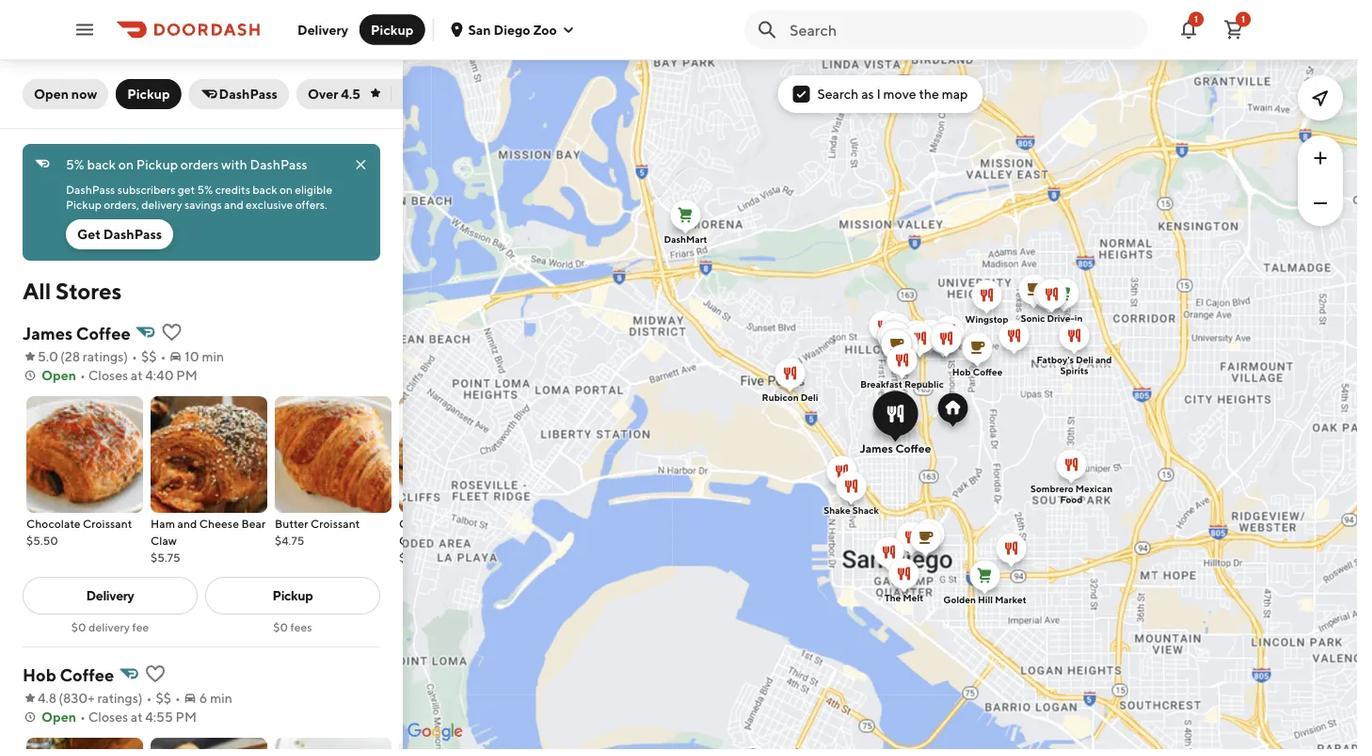 Task type: describe. For each thing, give the bounding box(es) containing it.
chocolate croissant $5.50
[[26, 517, 132, 547]]

chocolate for $5.50
[[26, 517, 81, 530]]

open now
[[34, 86, 97, 102]]

6
[[199, 691, 208, 706]]

open now button
[[23, 79, 108, 109]]

fees
[[291, 621, 312, 634]]

exclusive
[[246, 198, 293, 211]]

open for hob
[[41, 709, 76, 725]]

over 4.5 button
[[297, 79, 422, 109]]

and inside ham and cheese bear claw $5.75
[[178, 517, 197, 530]]

Store search: begin typing to search for stores available on DoorDash text field
[[790, 19, 1136, 40]]

4:40
[[145, 368, 174, 383]]

map region
[[191, 0, 1359, 750]]

1 button
[[1216, 11, 1253, 48]]

open • closes at 4:40 pm
[[41, 368, 198, 383]]

4.5
[[341, 86, 361, 102]]

dashpass inside dashpass subscribers get 5% credits back on eligible pickup orders, delivery savings and exclusive offers.
[[66, 183, 115, 196]]

with
[[221, 157, 247, 172]]

over
[[308, 86, 338, 102]]

average rating of 5.0 out of 5 element
[[23, 347, 58, 366]]

butter
[[275, 517, 308, 530]]

$0 for pickup
[[273, 621, 288, 634]]

cookie
[[399, 534, 437, 547]]

get dashpass button
[[66, 219, 173, 250]]

( for hob
[[59, 691, 63, 706]]

butter croissant image
[[275, 396, 392, 513]]

4.8
[[38, 691, 57, 706]]

1 vertical spatial pickup button
[[116, 79, 181, 109]]

28
[[65, 349, 80, 364]]

1 horizontal spatial pickup button
[[360, 15, 425, 45]]

croissant for butter croissant $4.75
[[311, 517, 360, 530]]

zoom out image
[[1310, 192, 1332, 215]]

the
[[919, 86, 940, 102]]

move
[[884, 86, 917, 102]]

5.0
[[38, 349, 58, 364]]

claw
[[151, 534, 177, 547]]

at for james coffee
[[131, 368, 143, 383]]

4:55
[[145, 709, 173, 725]]

ratings for james coffee
[[83, 349, 124, 364]]

orders,
[[104, 198, 139, 211]]

pm for james coffee
[[176, 368, 198, 383]]

subscribers
[[117, 183, 176, 196]]

$0 for delivery
[[71, 621, 86, 634]]

chocolate chip cookie $3.75
[[399, 517, 481, 564]]

open • closes at 4:55 pm
[[41, 709, 197, 725]]

recenter the map image
[[1310, 87, 1332, 109]]

san diego zoo
[[468, 22, 557, 37]]

pm for hob coffee
[[176, 709, 197, 725]]

$0 delivery fee
[[71, 621, 149, 634]]

get
[[178, 183, 195, 196]]

i
[[877, 86, 881, 102]]

delivery for delivery "button" on the left top of page
[[298, 22, 348, 37]]

$3.75
[[399, 551, 428, 564]]

1 for 1 items, open order cart image
[[1242, 14, 1246, 24]]

over 4.5
[[308, 86, 361, 102]]

min for hob coffee
[[210, 691, 232, 706]]

delivery link
[[23, 577, 198, 615]]

6 min
[[199, 691, 232, 706]]

$$ for james coffee
[[141, 349, 157, 364]]

chip
[[456, 517, 481, 530]]

on inside dashpass subscribers get 5% credits back on eligible pickup orders, delivery savings and exclusive offers.
[[280, 183, 293, 196]]

pickup up subscribers
[[136, 157, 178, 172]]

• $$ for james coffee
[[132, 349, 157, 364]]

san
[[468, 22, 491, 37]]

chocolate for cookie
[[399, 517, 453, 530]]

pickup for the rightmost pickup button
[[371, 22, 414, 37]]

10
[[185, 349, 199, 364]]

stores
[[56, 277, 122, 304]]

• up the open • closes at 4:40 pm
[[132, 349, 137, 364]]

5% back on pickup orders with dashpass
[[66, 157, 308, 172]]

zoo
[[533, 22, 557, 37]]

orders
[[181, 157, 219, 172]]

get
[[77, 226, 101, 242]]

now
[[71, 86, 97, 102]]

dashpass button
[[189, 79, 289, 109]]

san diego zoo button
[[450, 22, 576, 37]]

search as i move the map
[[818, 86, 968, 102]]

notification bell image
[[1178, 18, 1201, 41]]

0 vertical spatial back
[[87, 157, 116, 172]]

butter croissant $4.75
[[275, 517, 360, 547]]

all
[[23, 277, 51, 304]]

at for hob coffee
[[131, 709, 143, 725]]

( 28 ratings )
[[60, 349, 128, 364]]

all stores
[[23, 277, 122, 304]]

delivery inside dashpass subscribers get 5% credits back on eligible pickup orders, delivery savings and exclusive offers.
[[141, 198, 182, 211]]

click to add this store to your saved list image for james coffee
[[160, 321, 183, 344]]

dashpass up exclusive
[[250, 157, 308, 172]]



Task type: locate. For each thing, give the bounding box(es) containing it.
0 horizontal spatial croissant
[[83, 517, 132, 530]]

)
[[124, 349, 128, 364], [138, 691, 143, 706]]

0 vertical spatial (
[[60, 349, 65, 364]]

min for james coffee
[[202, 349, 224, 364]]

1 closes from the top
[[88, 368, 128, 383]]

1 vertical spatial at
[[131, 709, 143, 725]]

chocolate inside chocolate croissant $5.50
[[26, 517, 81, 530]]

powered by google image
[[408, 723, 463, 742]]

$0 down the delivery link
[[71, 621, 86, 634]]

2 croissant from the left
[[311, 517, 360, 530]]

) for james coffee
[[124, 349, 128, 364]]

back up exclusive
[[253, 183, 277, 196]]

chocolate up 'cookie'
[[399, 517, 453, 530]]

1 horizontal spatial 1
[[1242, 14, 1246, 24]]

1 right notification bell "icon"
[[1242, 14, 1246, 24]]

1 inside button
[[1242, 14, 1246, 24]]

pickup inside dashpass subscribers get 5% credits back on eligible pickup orders, delivery savings and exclusive offers.
[[66, 198, 102, 211]]

0 vertical spatial pickup button
[[360, 15, 425, 45]]

shake shack
[[824, 505, 879, 516], [824, 505, 879, 516]]

fee
[[132, 621, 149, 634]]

delivery
[[298, 22, 348, 37], [86, 588, 134, 604]]

1 1 from the left
[[1195, 14, 1199, 24]]

ratings up open • closes at 4:55 pm
[[97, 691, 138, 706]]

closes down ( 28 ratings )
[[88, 368, 128, 383]]

open down 4.8
[[41, 709, 76, 725]]

0 vertical spatial $$
[[141, 349, 157, 364]]

1 chocolate from the left
[[26, 517, 81, 530]]

delivery inside delivery "button"
[[298, 22, 348, 37]]

sonic
[[1021, 313, 1046, 324], [1021, 313, 1046, 324]]

delivery down subscribers
[[141, 198, 182, 211]]

closes for james coffee
[[88, 368, 128, 383]]

shack
[[853, 505, 879, 516], [853, 505, 879, 516]]

drive-
[[1047, 313, 1075, 324], [1047, 313, 1075, 324]]

0 vertical spatial pm
[[176, 368, 198, 383]]

0 vertical spatial delivery
[[141, 198, 182, 211]]

• $$ up 4:55
[[146, 691, 171, 706]]

dashpass up orders,
[[66, 183, 115, 196]]

as
[[862, 86, 874, 102]]

1 vertical spatial click to add this store to your saved list image
[[144, 663, 167, 685]]

5% down open now button
[[66, 157, 84, 172]]

0 vertical spatial at
[[131, 368, 143, 383]]

delivery for the delivery link
[[86, 588, 134, 604]]

pickup button right now
[[116, 79, 181, 109]]

1 croissant from the left
[[83, 517, 132, 530]]

min right 6
[[210, 691, 232, 706]]

open for james
[[41, 368, 76, 383]]

pm down 10
[[176, 368, 198, 383]]

dashpass inside button
[[219, 86, 278, 102]]

10 min
[[185, 349, 224, 364]]

closes for hob coffee
[[88, 709, 128, 725]]

dashpass up with
[[219, 86, 278, 102]]

$5.50
[[26, 534, 58, 547]]

1 at from the top
[[131, 368, 143, 383]]

back inside dashpass subscribers get 5% credits back on eligible pickup orders, delivery savings and exclusive offers.
[[253, 183, 277, 196]]

0 horizontal spatial chocolate
[[26, 517, 81, 530]]

•
[[132, 349, 137, 364], [160, 349, 166, 364], [80, 368, 86, 383], [146, 691, 152, 706], [175, 691, 181, 706], [80, 709, 86, 725]]

0 vertical spatial • $$
[[132, 349, 157, 364]]

• down 28
[[80, 368, 86, 383]]

ratings
[[83, 349, 124, 364], [97, 691, 138, 706]]

1 vertical spatial back
[[253, 183, 277, 196]]

hill
[[978, 595, 993, 605], [978, 595, 993, 605]]

pickup for the bottom pickup button
[[127, 86, 170, 102]]

the
[[885, 593, 901, 604], [885, 593, 901, 604]]

pickup right now
[[127, 86, 170, 102]]

2 $0 from the left
[[273, 621, 288, 634]]

ratings up the open • closes at 4:40 pm
[[83, 349, 124, 364]]

0 vertical spatial 5%
[[66, 157, 84, 172]]

0 horizontal spatial 5%
[[66, 157, 84, 172]]

1
[[1195, 14, 1199, 24], [1242, 14, 1246, 24]]

Search as I move the map checkbox
[[793, 86, 810, 103]]

$0 fees
[[273, 621, 312, 634]]

chocolate up $5.50
[[26, 517, 81, 530]]

pickup button up over 4.5 button
[[360, 15, 425, 45]]

fatboy's deli and spirits
[[1037, 355, 1112, 376], [1037, 355, 1112, 376]]

search
[[818, 86, 859, 102]]

830+
[[63, 691, 95, 706]]

1 vertical spatial delivery
[[86, 588, 134, 604]]

0 vertical spatial closes
[[88, 368, 128, 383]]

delivery down the delivery link
[[88, 621, 130, 634]]

1 horizontal spatial delivery
[[141, 198, 182, 211]]

0 vertical spatial delivery
[[298, 22, 348, 37]]

0 horizontal spatial pickup button
[[116, 79, 181, 109]]

golden
[[944, 595, 976, 605], [944, 595, 976, 605]]

coffee
[[76, 323, 131, 343], [973, 367, 1003, 378], [973, 367, 1003, 378], [896, 442, 932, 455], [896, 442, 932, 455], [60, 665, 114, 685]]

$$ for hob coffee
[[156, 691, 171, 706]]

zoom in image
[[1310, 147, 1332, 169]]

rubicon deli
[[762, 392, 819, 403], [762, 392, 819, 403]]

1 horizontal spatial $0
[[273, 621, 288, 634]]

$5.75
[[151, 551, 180, 564]]

1 horizontal spatial delivery
[[298, 22, 348, 37]]

closes down ( 830+ ratings ) on the bottom left
[[88, 709, 128, 725]]

1 horizontal spatial back
[[253, 183, 277, 196]]

at left 4:55
[[131, 709, 143, 725]]

ham and cheese bear claw image
[[151, 396, 267, 513]]

savings
[[184, 198, 222, 211]]

0 horizontal spatial $0
[[71, 621, 86, 634]]

on up subscribers
[[118, 157, 134, 172]]

hob coffee breakfast republic
[[861, 367, 1003, 390], [861, 367, 1003, 390]]

chocolate inside chocolate chip cookie $3.75
[[399, 517, 453, 530]]

5%
[[66, 157, 84, 172], [197, 183, 213, 196]]

5% up the savings
[[197, 183, 213, 196]]

get dashpass
[[77, 226, 162, 242]]

at left 4:40
[[131, 368, 143, 383]]

• $$
[[132, 349, 157, 364], [146, 691, 171, 706]]

0 horizontal spatial delivery
[[88, 621, 130, 634]]

0 horizontal spatial on
[[118, 157, 134, 172]]

pickup up get
[[66, 198, 102, 211]]

and
[[224, 198, 244, 211], [1096, 355, 1112, 365], [1096, 355, 1112, 365], [178, 517, 197, 530]]

1 vertical spatial delivery
[[88, 621, 130, 634]]

0 horizontal spatial back
[[87, 157, 116, 172]]

pickup up $0 fees
[[273, 588, 313, 604]]

0 vertical spatial on
[[118, 157, 134, 172]]

melt
[[903, 593, 924, 604], [903, 593, 924, 604]]

5% inside dashpass subscribers get 5% credits back on eligible pickup orders, delivery savings and exclusive offers.
[[197, 183, 213, 196]]

) for hob coffee
[[138, 691, 143, 706]]

• down 830+
[[80, 709, 86, 725]]

1 horizontal spatial )
[[138, 691, 143, 706]]

1 horizontal spatial croissant
[[311, 517, 360, 530]]

min
[[202, 349, 224, 364], [210, 691, 232, 706]]

0 vertical spatial click to add this store to your saved list image
[[160, 321, 183, 344]]

cheese
[[199, 517, 239, 530]]

open menu image
[[73, 18, 96, 41]]

back up orders,
[[87, 157, 116, 172]]

• up 4:55
[[146, 691, 152, 706]]

$0
[[71, 621, 86, 634], [273, 621, 288, 634]]

1 vertical spatial on
[[280, 183, 293, 196]]

wingstop
[[966, 314, 1009, 325], [966, 314, 1009, 325]]

( right 5.0
[[60, 349, 65, 364]]

0 vertical spatial open
[[34, 86, 69, 102]]

0 horizontal spatial )
[[124, 349, 128, 364]]

• $$ for hob coffee
[[146, 691, 171, 706]]

deli
[[1076, 355, 1094, 365], [1076, 355, 1094, 365], [801, 392, 819, 403], [801, 392, 819, 403]]

bear
[[241, 517, 266, 530]]

open inside button
[[34, 86, 69, 102]]

dashmart
[[664, 234, 708, 245], [664, 234, 708, 245]]

2 chocolate from the left
[[399, 517, 453, 530]]

0 vertical spatial )
[[124, 349, 128, 364]]

hob
[[953, 367, 971, 378], [953, 367, 971, 378], [23, 665, 56, 685]]

croissant for chocolate croissant $5.50
[[83, 517, 132, 530]]

sombrero
[[1031, 484, 1074, 494], [1031, 484, 1074, 494]]

offers.
[[295, 198, 327, 211]]

james
[[23, 323, 73, 343], [860, 442, 894, 455], [860, 442, 894, 455]]

( right 4.8
[[59, 691, 63, 706]]

) up the open • closes at 4:40 pm
[[124, 349, 128, 364]]

$0 left the fees
[[273, 621, 288, 634]]

( for james
[[60, 349, 65, 364]]

1 vertical spatial pm
[[176, 709, 197, 725]]

dashpass inside button
[[103, 226, 162, 242]]

pickup for pickup link
[[273, 588, 313, 604]]

delivery up 'over'
[[298, 22, 348, 37]]

dashpass subscribers get 5% credits back on eligible pickup orders, delivery savings and exclusive offers.
[[66, 183, 335, 211]]

1 vertical spatial $$
[[156, 691, 171, 706]]

breakfast
[[861, 379, 903, 390], [861, 379, 903, 390]]

average rating of 4.8 out of 5 element
[[23, 689, 57, 708]]

on
[[118, 157, 134, 172], [280, 183, 293, 196]]

• up 4:40
[[160, 349, 166, 364]]

1 horizontal spatial on
[[280, 183, 293, 196]]

croissant right butter
[[311, 517, 360, 530]]

and inside dashpass subscribers get 5% credits back on eligible pickup orders, delivery savings and exclusive offers.
[[224, 198, 244, 211]]

croissant inside butter croissant $4.75
[[311, 517, 360, 530]]

$$ up 4:55
[[156, 691, 171, 706]]

0 horizontal spatial 1
[[1195, 14, 1199, 24]]

chocolate
[[26, 517, 81, 530], [399, 517, 453, 530]]

1 vertical spatial • $$
[[146, 691, 171, 706]]

open down 5.0
[[41, 368, 76, 383]]

1 vertical spatial (
[[59, 691, 63, 706]]

2 at from the top
[[131, 709, 143, 725]]

click to add this store to your saved list image
[[160, 321, 183, 344], [144, 663, 167, 685]]

• $$ up 4:40
[[132, 349, 157, 364]]

pickup link
[[205, 577, 380, 615]]

2 vertical spatial open
[[41, 709, 76, 725]]

diego
[[494, 22, 531, 37]]

min right 10
[[202, 349, 224, 364]]

ratings for hob coffee
[[97, 691, 138, 706]]

0 horizontal spatial delivery
[[86, 588, 134, 604]]

0 vertical spatial min
[[202, 349, 224, 364]]

map
[[942, 86, 968, 102]]

delivery button
[[286, 15, 360, 45]]

0 vertical spatial ratings
[[83, 349, 124, 364]]

ham and cheese bear claw $5.75
[[151, 517, 266, 564]]

click to add this store to your saved list image up 4:55
[[144, 663, 167, 685]]

pickup right delivery "button" on the left top of page
[[371, 22, 414, 37]]

open left now
[[34, 86, 69, 102]]

1 $0 from the left
[[71, 621, 86, 634]]

1 items, open order cart image
[[1223, 18, 1246, 41]]

( 830+ ratings )
[[59, 691, 143, 706]]

1 horizontal spatial chocolate
[[399, 517, 453, 530]]

2 closes from the top
[[88, 709, 128, 725]]

1 vertical spatial closes
[[88, 709, 128, 725]]

hob coffee
[[23, 665, 114, 685]]

dashpass down orders,
[[103, 226, 162, 242]]

shake
[[824, 505, 851, 516], [824, 505, 851, 516]]

croissant left ham
[[83, 517, 132, 530]]

$4.75
[[275, 534, 305, 547]]

click to add this store to your saved list image up 4:40
[[160, 321, 183, 344]]

eligible
[[295, 183, 333, 196]]

ham
[[151, 517, 175, 530]]

1 vertical spatial ratings
[[97, 691, 138, 706]]

market
[[995, 595, 1027, 605], [995, 595, 1027, 605]]

1 left 1 items, open order cart image
[[1195, 14, 1199, 24]]

croissant
[[83, 517, 132, 530], [311, 517, 360, 530]]

croissant inside chocolate croissant $5.50
[[83, 517, 132, 530]]

pm right 4:55
[[176, 709, 197, 725]]

on up exclusive
[[280, 183, 293, 196]]

1 vertical spatial open
[[41, 368, 76, 383]]

$$ up 4:40
[[141, 349, 157, 364]]

in
[[1075, 313, 1083, 324], [1075, 313, 1083, 324]]

pickup button
[[360, 15, 425, 45], [116, 79, 181, 109]]

delivery inside the delivery link
[[86, 588, 134, 604]]

1 vertical spatial )
[[138, 691, 143, 706]]

open
[[34, 86, 69, 102], [41, 368, 76, 383], [41, 709, 76, 725]]

1 for notification bell "icon"
[[1195, 14, 1199, 24]]

• left 6
[[175, 691, 181, 706]]

chocolate croissant image
[[26, 396, 143, 513]]

1 horizontal spatial 5%
[[197, 183, 213, 196]]

2 1 from the left
[[1242, 14, 1246, 24]]

click to add this store to your saved list image for hob coffee
[[144, 663, 167, 685]]

pm
[[176, 368, 198, 383], [176, 709, 197, 725]]

credits
[[215, 183, 250, 196]]

republic
[[905, 379, 944, 390], [905, 379, 944, 390]]

$$
[[141, 349, 157, 364], [156, 691, 171, 706]]

) up open • closes at 4:55 pm
[[138, 691, 143, 706]]

1 vertical spatial 5%
[[197, 183, 213, 196]]

delivery up $0 delivery fee
[[86, 588, 134, 604]]

1 vertical spatial min
[[210, 691, 232, 706]]

back
[[87, 157, 116, 172], [253, 183, 277, 196]]

fatboy's
[[1037, 355, 1074, 365], [1037, 355, 1074, 365]]



Task type: vqa. For each thing, say whether or not it's contained in the screenshot.
IN
yes



